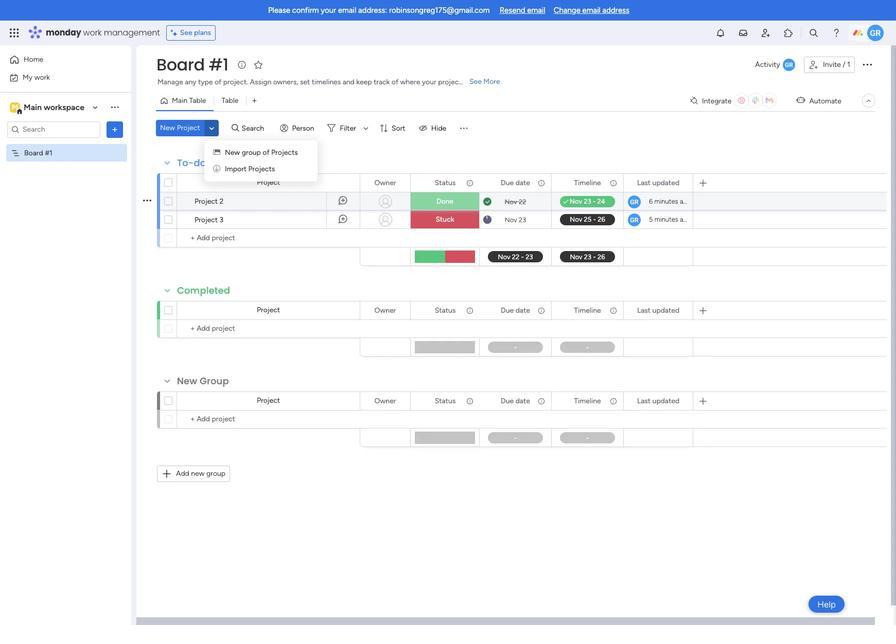 Task type: vqa. For each thing, say whether or not it's contained in the screenshot.
the York
no



Task type: locate. For each thing, give the bounding box(es) containing it.
2 last updated field from the top
[[635, 305, 683, 317]]

1 nov from the top
[[505, 198, 518, 206]]

owner for third owner "field" from the top
[[375, 397, 396, 406]]

updated for new group
[[653, 397, 680, 406]]

options image down the workspace options image
[[110, 124, 120, 135]]

0 horizontal spatial your
[[321, 6, 336, 15]]

board #1 down search in workspace field
[[24, 149, 52, 157]]

last
[[638, 178, 651, 187], [638, 306, 651, 315], [638, 397, 651, 406]]

0 vertical spatial timeline field
[[572, 177, 604, 189]]

0 vertical spatial options image
[[862, 58, 874, 70]]

option
[[0, 144, 131, 146]]

1 vertical spatial status
[[435, 306, 456, 315]]

status
[[435, 178, 456, 187], [435, 306, 456, 315], [435, 397, 456, 406]]

nov left 22
[[505, 198, 518, 206]]

new group
[[177, 375, 229, 388]]

0 vertical spatial owner
[[375, 178, 396, 187]]

2 email from the left
[[528, 6, 546, 15]]

manage any type of project. assign owners, set timelines and keep track of where your project stands.
[[158, 78, 486, 87]]

3 due from the top
[[501, 397, 514, 406]]

ago for 6 minutes ago
[[680, 198, 692, 206]]

1 vertical spatial timeline
[[575, 306, 602, 315]]

0 vertical spatial group
[[242, 148, 261, 157]]

status for third status "field" from the top of the page
[[435, 397, 456, 406]]

3 owner from the top
[[375, 397, 396, 406]]

see left 'more'
[[470, 77, 482, 86]]

1 + add project text field from the top
[[182, 232, 355, 245]]

filter button
[[324, 120, 372, 137]]

see more
[[470, 77, 501, 86]]

autopilot image
[[797, 94, 806, 107]]

do
[[194, 157, 206, 169]]

2 horizontal spatial new
[[225, 148, 240, 157]]

1 vertical spatial board
[[24, 149, 43, 157]]

timeline
[[575, 178, 602, 187], [575, 306, 602, 315], [575, 397, 602, 406]]

3 status from the top
[[435, 397, 456, 406]]

please
[[268, 6, 290, 15]]

group right new
[[207, 470, 226, 479]]

0 horizontal spatial board #1
[[24, 149, 52, 157]]

dapulse checkmark sign image
[[564, 196, 569, 209]]

last for do
[[638, 178, 651, 187]]

owner
[[375, 178, 396, 187], [375, 306, 396, 315], [375, 397, 396, 406]]

type
[[198, 78, 213, 87]]

main down manage
[[172, 96, 188, 105]]

monday
[[46, 27, 81, 39]]

your right where
[[422, 78, 437, 87]]

3 status field from the top
[[433, 396, 459, 407]]

new inside button
[[160, 124, 175, 132]]

1 horizontal spatial main
[[172, 96, 188, 105]]

invite / 1 button
[[805, 57, 856, 73]]

0 horizontal spatial see
[[180, 28, 192, 37]]

done
[[437, 197, 454, 206]]

updated
[[653, 178, 680, 187], [653, 306, 680, 315], [653, 397, 680, 406]]

1 minutes from the top
[[655, 198, 679, 206]]

6
[[650, 198, 653, 206]]

activity
[[756, 60, 781, 69]]

group up "import projects"
[[242, 148, 261, 157]]

of
[[215, 78, 222, 87], [392, 78, 399, 87], [263, 148, 270, 157]]

1 last from the top
[[638, 178, 651, 187]]

projects
[[272, 148, 298, 157], [249, 165, 275, 174]]

1 horizontal spatial #1
[[209, 53, 229, 76]]

due
[[501, 178, 514, 187], [501, 306, 514, 315], [501, 397, 514, 406]]

column information image
[[466, 397, 474, 406], [538, 397, 546, 406], [610, 397, 618, 406]]

Owner field
[[372, 177, 399, 189], [372, 305, 399, 317], [372, 396, 399, 407]]

0 vertical spatial board #1
[[157, 53, 229, 76]]

0 vertical spatial last updated field
[[635, 177, 683, 189]]

1 vertical spatial + add project text field
[[182, 414, 355, 426]]

2 horizontal spatial of
[[392, 78, 399, 87]]

0 vertical spatial minutes
[[655, 198, 679, 206]]

0 horizontal spatial work
[[34, 73, 50, 82]]

workspace image
[[10, 102, 20, 113]]

minutes right 5
[[655, 216, 679, 224]]

1 vertical spatial see
[[470, 77, 482, 86]]

move to image
[[213, 165, 220, 174]]

2 vertical spatial timeline field
[[572, 396, 604, 407]]

Status field
[[433, 177, 459, 189], [433, 305, 459, 317], [433, 396, 459, 407]]

0 vertical spatial due date
[[501, 178, 531, 187]]

2 vertical spatial due date
[[501, 397, 531, 406]]

due date for group
[[501, 397, 531, 406]]

0 vertical spatial last
[[638, 178, 651, 187]]

2 status from the top
[[435, 306, 456, 315]]

To-do field
[[175, 157, 209, 170]]

1 vertical spatial last updated field
[[635, 305, 683, 317]]

column information image for status
[[466, 397, 474, 406]]

new for new group
[[177, 375, 197, 388]]

2 vertical spatial timeline
[[575, 397, 602, 406]]

1 status from the top
[[435, 178, 456, 187]]

timeline for first timeline field
[[575, 178, 602, 187]]

0 vertical spatial #1
[[209, 53, 229, 76]]

minutes
[[655, 198, 679, 206], [655, 216, 679, 224]]

0 horizontal spatial new
[[160, 124, 175, 132]]

1 vertical spatial ago
[[681, 216, 692, 224]]

0 vertical spatial due date field
[[499, 177, 533, 189]]

group
[[200, 375, 229, 388]]

2 due from the top
[[501, 306, 514, 315]]

0 vertical spatial last updated
[[638, 178, 680, 187]]

workspace
[[44, 102, 84, 112]]

last for group
[[638, 397, 651, 406]]

nov
[[505, 198, 518, 206], [505, 216, 518, 224]]

email
[[338, 6, 357, 15], [528, 6, 546, 15], [583, 6, 601, 15]]

1 date from the top
[[516, 178, 531, 187]]

board #1 up 'any'
[[157, 53, 229, 76]]

0 vertical spatial updated
[[653, 178, 680, 187]]

1 vertical spatial date
[[516, 306, 531, 315]]

email for change email address
[[583, 6, 601, 15]]

address
[[603, 6, 630, 15]]

of right type
[[215, 78, 222, 87]]

table inside button
[[189, 96, 206, 105]]

2 vertical spatial due
[[501, 397, 514, 406]]

3 timeline from the top
[[575, 397, 602, 406]]

project
[[438, 78, 462, 87]]

3 date from the top
[[516, 397, 531, 406]]

1 vertical spatial minutes
[[655, 216, 679, 224]]

0 horizontal spatial column information image
[[466, 397, 474, 406]]

3 updated from the top
[[653, 397, 680, 406]]

1 horizontal spatial table
[[222, 96, 239, 105]]

Timeline field
[[572, 177, 604, 189], [572, 305, 604, 317], [572, 396, 604, 407]]

1 updated from the top
[[653, 178, 680, 187]]

2 vertical spatial date
[[516, 397, 531, 406]]

board down search in workspace field
[[24, 149, 43, 157]]

Last updated field
[[635, 177, 683, 189], [635, 305, 683, 317], [635, 396, 683, 407]]

0 horizontal spatial options image
[[110, 124, 120, 135]]

1 vertical spatial work
[[34, 73, 50, 82]]

3 column information image from the left
[[610, 397, 618, 406]]

0 horizontal spatial main
[[24, 102, 42, 112]]

column information image for due date
[[538, 397, 546, 406]]

1 vertical spatial owner field
[[372, 305, 399, 317]]

column information image for second due date field from the bottom of the page
[[538, 307, 546, 315]]

menu image
[[459, 123, 469, 133]]

add to favorites image
[[253, 59, 264, 70]]

table inside "button"
[[222, 96, 239, 105]]

#1 down search in workspace field
[[45, 149, 52, 157]]

1 due from the top
[[501, 178, 514, 187]]

table down project.
[[222, 96, 239, 105]]

1 horizontal spatial email
[[528, 6, 546, 15]]

3 due date from the top
[[501, 397, 531, 406]]

board
[[157, 53, 205, 76], [24, 149, 43, 157]]

minutes right 6
[[655, 198, 679, 206]]

column information image for first timeline field
[[610, 179, 618, 187]]

change
[[554, 6, 581, 15]]

ago
[[680, 198, 692, 206], [681, 216, 692, 224]]

0 vertical spatial date
[[516, 178, 531, 187]]

due date
[[501, 178, 531, 187], [501, 306, 531, 315], [501, 397, 531, 406]]

1 horizontal spatial work
[[83, 27, 102, 39]]

new for new project
[[160, 124, 175, 132]]

email left address:
[[338, 6, 357, 15]]

2 updated from the top
[[653, 306, 680, 315]]

1 due date field from the top
[[499, 177, 533, 189]]

2 due date from the top
[[501, 306, 531, 315]]

0 horizontal spatial group
[[207, 470, 226, 479]]

apps image
[[784, 28, 794, 38]]

new right group icon
[[225, 148, 240, 157]]

your right confirm
[[321, 6, 336, 15]]

2 minutes from the top
[[655, 216, 679, 224]]

2 column information image from the left
[[538, 397, 546, 406]]

Due date field
[[499, 177, 533, 189], [499, 305, 533, 317], [499, 396, 533, 407]]

2 horizontal spatial email
[[583, 6, 601, 15]]

ago down 6 minutes ago at the top
[[681, 216, 692, 224]]

new project
[[160, 124, 200, 132]]

22
[[519, 198, 527, 206]]

new left group
[[177, 375, 197, 388]]

#1 inside list box
[[45, 149, 52, 157]]

sort
[[392, 124, 406, 133]]

1 vertical spatial status field
[[433, 305, 459, 317]]

1 vertical spatial last
[[638, 306, 651, 315]]

nov for nov 22
[[505, 198, 518, 206]]

nov left 23
[[505, 216, 518, 224]]

#1 up type
[[209, 53, 229, 76]]

1 owner from the top
[[375, 178, 396, 187]]

main right the workspace icon
[[24, 102, 42, 112]]

main inside workspace selection element
[[24, 102, 42, 112]]

email right change
[[583, 6, 601, 15]]

project.
[[223, 78, 248, 87]]

1 column information image from the left
[[466, 397, 474, 406]]

0 vertical spatial work
[[83, 27, 102, 39]]

main inside main table button
[[172, 96, 188, 105]]

1 horizontal spatial group
[[242, 148, 261, 157]]

1 vertical spatial new
[[225, 148, 240, 157]]

projects down person popup button at the top left of page
[[272, 148, 298, 157]]

0 vertical spatial ago
[[680, 198, 692, 206]]

3 last updated from the top
[[638, 397, 680, 406]]

1 owner field from the top
[[372, 177, 399, 189]]

robinsongreg175@gmail.com
[[389, 6, 490, 15]]

2 vertical spatial new
[[177, 375, 197, 388]]

work right monday
[[83, 27, 102, 39]]

1 last updated field from the top
[[635, 177, 683, 189]]

1 vertical spatial due date field
[[499, 305, 533, 317]]

0 vertical spatial status field
[[433, 177, 459, 189]]

1 vertical spatial last updated
[[638, 306, 680, 315]]

1 vertical spatial timeline field
[[572, 305, 604, 317]]

add
[[176, 470, 189, 479]]

work for my
[[34, 73, 50, 82]]

main for main table
[[172, 96, 188, 105]]

2 due date field from the top
[[499, 305, 533, 317]]

see more link
[[469, 77, 502, 87]]

1 vertical spatial updated
[[653, 306, 680, 315]]

1 due date from the top
[[501, 178, 531, 187]]

0 vertical spatial timeline
[[575, 178, 602, 187]]

3 last updated field from the top
[[635, 396, 683, 407]]

group
[[242, 148, 261, 157], [207, 470, 226, 479]]

0 vertical spatial status
[[435, 178, 456, 187]]

options image
[[862, 58, 874, 70], [110, 124, 120, 135]]

2 vertical spatial updated
[[653, 397, 680, 406]]

0 vertical spatial owner field
[[372, 177, 399, 189]]

v2 done deadline image
[[484, 197, 492, 207]]

angle down image
[[209, 124, 214, 132]]

2 nov from the top
[[505, 216, 518, 224]]

your
[[321, 6, 336, 15], [422, 78, 437, 87]]

see
[[180, 28, 192, 37], [470, 77, 482, 86]]

2 timeline from the top
[[575, 306, 602, 315]]

+ Add project text field
[[182, 232, 355, 245], [182, 414, 355, 426]]

see left plans
[[180, 28, 192, 37]]

2 vertical spatial status
[[435, 397, 456, 406]]

1 vertical spatial nov
[[505, 216, 518, 224]]

home button
[[6, 52, 111, 68]]

projects down new group of projects
[[249, 165, 275, 174]]

change email address
[[554, 6, 630, 15]]

work inside button
[[34, 73, 50, 82]]

home
[[24, 55, 43, 64]]

2 vertical spatial owner
[[375, 397, 396, 406]]

0 vertical spatial see
[[180, 28, 192, 37]]

main for main workspace
[[24, 102, 42, 112]]

2 vertical spatial due date field
[[499, 396, 533, 407]]

ago for 5 minutes ago
[[681, 216, 692, 224]]

column information image
[[466, 179, 474, 187], [538, 179, 546, 187], [610, 179, 618, 187], [466, 307, 474, 315], [538, 307, 546, 315], [610, 307, 618, 315]]

1 timeline from the top
[[575, 178, 602, 187]]

2 owner from the top
[[375, 306, 396, 315]]

board inside list box
[[24, 149, 43, 157]]

5 minutes ago
[[650, 216, 692, 224]]

sort button
[[375, 120, 412, 137]]

add view image
[[253, 97, 257, 105]]

1 horizontal spatial column information image
[[538, 397, 546, 406]]

main
[[172, 96, 188, 105], [24, 102, 42, 112]]

3 due date field from the top
[[499, 396, 533, 407]]

of right track
[[392, 78, 399, 87]]

new down main table button
[[160, 124, 175, 132]]

1 vertical spatial owner
[[375, 306, 396, 315]]

2 timeline field from the top
[[572, 305, 604, 317]]

hide button
[[415, 120, 453, 137]]

1 horizontal spatial your
[[422, 78, 437, 87]]

0 vertical spatial new
[[160, 124, 175, 132]]

3 email from the left
[[583, 6, 601, 15]]

board #1
[[157, 53, 229, 76], [24, 149, 52, 157]]

work
[[83, 27, 102, 39], [34, 73, 50, 82]]

/
[[843, 60, 846, 69]]

0 horizontal spatial email
[[338, 6, 357, 15]]

to-do
[[177, 157, 206, 169]]

0 horizontal spatial board
[[24, 149, 43, 157]]

1 horizontal spatial options image
[[862, 58, 874, 70]]

of up "import projects"
[[263, 148, 270, 157]]

1 vertical spatial #1
[[45, 149, 52, 157]]

new inside field
[[177, 375, 197, 388]]

2 vertical spatial last
[[638, 397, 651, 406]]

work for monday
[[83, 27, 102, 39]]

1 horizontal spatial of
[[263, 148, 270, 157]]

notifications image
[[716, 28, 726, 38]]

table down 'any'
[[189, 96, 206, 105]]

see for see plans
[[180, 28, 192, 37]]

3 last from the top
[[638, 397, 651, 406]]

inbox image
[[739, 28, 749, 38]]

board up 'any'
[[157, 53, 205, 76]]

0 horizontal spatial #1
[[45, 149, 52, 157]]

add new group
[[176, 470, 226, 479]]

0 vertical spatial board
[[157, 53, 205, 76]]

1 table from the left
[[189, 96, 206, 105]]

2 vertical spatial status field
[[433, 396, 459, 407]]

board #1 inside list box
[[24, 149, 52, 157]]

new for new group of projects
[[225, 148, 240, 157]]

workspace selection element
[[10, 101, 86, 115]]

table
[[189, 96, 206, 105], [222, 96, 239, 105]]

work right my
[[34, 73, 50, 82]]

status for 2nd status "field" from the top
[[435, 306, 456, 315]]

#1
[[209, 53, 229, 76], [45, 149, 52, 157]]

timelines
[[312, 78, 341, 87]]

ago up 5 minutes ago on the right top of the page
[[680, 198, 692, 206]]

see inside button
[[180, 28, 192, 37]]

options image right 1
[[862, 58, 874, 70]]

1 horizontal spatial board
[[157, 53, 205, 76]]

email right resend
[[528, 6, 546, 15]]

0 vertical spatial due
[[501, 178, 514, 187]]

1 horizontal spatial see
[[470, 77, 482, 86]]

0 vertical spatial + add project text field
[[182, 232, 355, 245]]

import projects
[[225, 165, 275, 174]]

2 vertical spatial last updated
[[638, 397, 680, 406]]

status for 1st status "field" from the top
[[435, 178, 456, 187]]

column information image for 1st status "field" from the top
[[466, 179, 474, 187]]

nov 23
[[505, 216, 527, 224]]

2 table from the left
[[222, 96, 239, 105]]

2 status field from the top
[[433, 305, 459, 317]]

last updated for to-do
[[638, 178, 680, 187]]

email for resend email
[[528, 6, 546, 15]]

1 vertical spatial due
[[501, 306, 514, 315]]

1 horizontal spatial new
[[177, 375, 197, 388]]

nov for nov 23
[[505, 216, 518, 224]]

2 horizontal spatial column information image
[[610, 397, 618, 406]]

group inside 'button'
[[207, 470, 226, 479]]

2 vertical spatial last updated field
[[635, 396, 683, 407]]

resend
[[500, 6, 526, 15]]

1 last updated from the top
[[638, 178, 680, 187]]

project inside new project button
[[177, 124, 200, 132]]

owner for second owner "field"
[[375, 306, 396, 315]]

1 vertical spatial board #1
[[24, 149, 52, 157]]

0 horizontal spatial table
[[189, 96, 206, 105]]

0 vertical spatial nov
[[505, 198, 518, 206]]

invite / 1
[[824, 60, 851, 69]]

minutes for 5
[[655, 216, 679, 224]]



Task type: describe. For each thing, give the bounding box(es) containing it.
arrow down image
[[360, 122, 372, 134]]

6 minutes ago
[[650, 198, 692, 206]]

1 vertical spatial projects
[[249, 165, 275, 174]]

show board description image
[[236, 60, 248, 70]]

see plans
[[180, 28, 211, 37]]

column information image for 2nd status "field" from the top
[[466, 307, 474, 315]]

main workspace
[[24, 102, 84, 112]]

2 last updated from the top
[[638, 306, 680, 315]]

hide
[[432, 124, 447, 133]]

owners,
[[273, 78, 298, 87]]

0 horizontal spatial of
[[215, 78, 222, 87]]

stands.
[[464, 78, 486, 87]]

timeline for third timeline field from the top of the page
[[575, 397, 602, 406]]

m
[[12, 103, 18, 112]]

project 3
[[195, 216, 224, 225]]

person button
[[276, 120, 321, 137]]

5
[[650, 216, 653, 224]]

1 email from the left
[[338, 6, 357, 15]]

set
[[300, 78, 310, 87]]

due date field for group
[[499, 396, 533, 407]]

1 horizontal spatial board #1
[[157, 53, 229, 76]]

see plans button
[[166, 25, 216, 41]]

due for group
[[501, 397, 514, 406]]

v2 search image
[[232, 122, 239, 134]]

2 date from the top
[[516, 306, 531, 315]]

due date field for do
[[499, 177, 533, 189]]

1 status field from the top
[[433, 177, 459, 189]]

minutes for 6
[[655, 198, 679, 206]]

my work button
[[6, 69, 111, 86]]

new project button
[[156, 120, 204, 137]]

1 timeline field from the top
[[572, 177, 604, 189]]

help
[[818, 600, 837, 610]]

2
[[220, 197, 224, 206]]

1 vertical spatial options image
[[110, 124, 120, 135]]

Completed field
[[175, 284, 233, 298]]

change email address link
[[554, 6, 630, 15]]

table button
[[214, 93, 246, 109]]

where
[[401, 78, 421, 87]]

last updated field for new group
[[635, 396, 683, 407]]

0 vertical spatial projects
[[272, 148, 298, 157]]

plans
[[194, 28, 211, 37]]

updated for to-do
[[653, 178, 680, 187]]

main table
[[172, 96, 206, 105]]

last updated field for to-do
[[635, 177, 683, 189]]

any
[[185, 78, 197, 87]]

main table button
[[156, 93, 214, 109]]

select product image
[[9, 28, 20, 38]]

3 timeline field from the top
[[572, 396, 604, 407]]

track
[[374, 78, 390, 87]]

date for group
[[516, 397, 531, 406]]

dapulse integrations image
[[691, 97, 698, 105]]

group image
[[213, 148, 220, 157]]

+ Add project text field
[[182, 323, 355, 335]]

open button
[[285, 195, 318, 208]]

integrate
[[703, 97, 732, 105]]

project 2
[[195, 197, 224, 206]]

nov 22
[[505, 198, 527, 206]]

stuck
[[436, 215, 455, 224]]

Board #1 field
[[154, 53, 231, 76]]

invite
[[824, 60, 842, 69]]

search everything image
[[809, 28, 820, 38]]

1 vertical spatial your
[[422, 78, 437, 87]]

management
[[104, 27, 160, 39]]

Search field
[[239, 121, 270, 135]]

add new group button
[[157, 466, 230, 483]]

my
[[23, 73, 33, 82]]

last updated for new group
[[638, 397, 680, 406]]

manage
[[158, 78, 183, 87]]

confirm
[[292, 6, 319, 15]]

column information image for due date field related to do
[[538, 179, 546, 187]]

3 owner field from the top
[[372, 396, 399, 407]]

address:
[[359, 6, 387, 15]]

workspace options image
[[110, 102, 120, 112]]

invite members image
[[761, 28, 772, 38]]

resend email link
[[500, 6, 546, 15]]

column information image for timeline
[[610, 397, 618, 406]]

automate
[[810, 97, 842, 105]]

2 last from the top
[[638, 306, 651, 315]]

date for do
[[516, 178, 531, 187]]

see for see more
[[470, 77, 482, 86]]

1
[[848, 60, 851, 69]]

new
[[191, 470, 205, 479]]

due date for do
[[501, 178, 531, 187]]

activity button
[[752, 57, 800, 73]]

help button
[[809, 597, 845, 614]]

3
[[220, 216, 224, 225]]

New Group field
[[175, 375, 232, 388]]

and
[[343, 78, 355, 87]]

board #1 list box
[[0, 142, 131, 301]]

import
[[225, 165, 247, 174]]

filter
[[340, 124, 356, 133]]

column information image for second timeline field from the bottom of the page
[[610, 307, 618, 315]]

open
[[299, 197, 316, 205]]

to-
[[177, 157, 194, 169]]

timeline for second timeline field from the bottom of the page
[[575, 306, 602, 315]]

0 vertical spatial your
[[321, 6, 336, 15]]

completed
[[177, 284, 230, 297]]

owner for 1st owner "field"
[[375, 178, 396, 187]]

resend email
[[500, 6, 546, 15]]

help image
[[832, 28, 842, 38]]

collapse board header image
[[865, 97, 874, 105]]

new group of projects
[[225, 148, 298, 157]]

keep
[[357, 78, 372, 87]]

23
[[519, 216, 527, 224]]

Search in workspace field
[[22, 124, 86, 135]]

2 owner field from the top
[[372, 305, 399, 317]]

due for do
[[501, 178, 514, 187]]

assign
[[250, 78, 272, 87]]

person
[[292, 124, 314, 133]]

greg robinson image
[[868, 25, 884, 41]]

please confirm your email address: robinsongreg175@gmail.com
[[268, 6, 490, 15]]

monday work management
[[46, 27, 160, 39]]

2 + add project text field from the top
[[182, 414, 355, 426]]

my work
[[23, 73, 50, 82]]

more
[[484, 77, 501, 86]]



